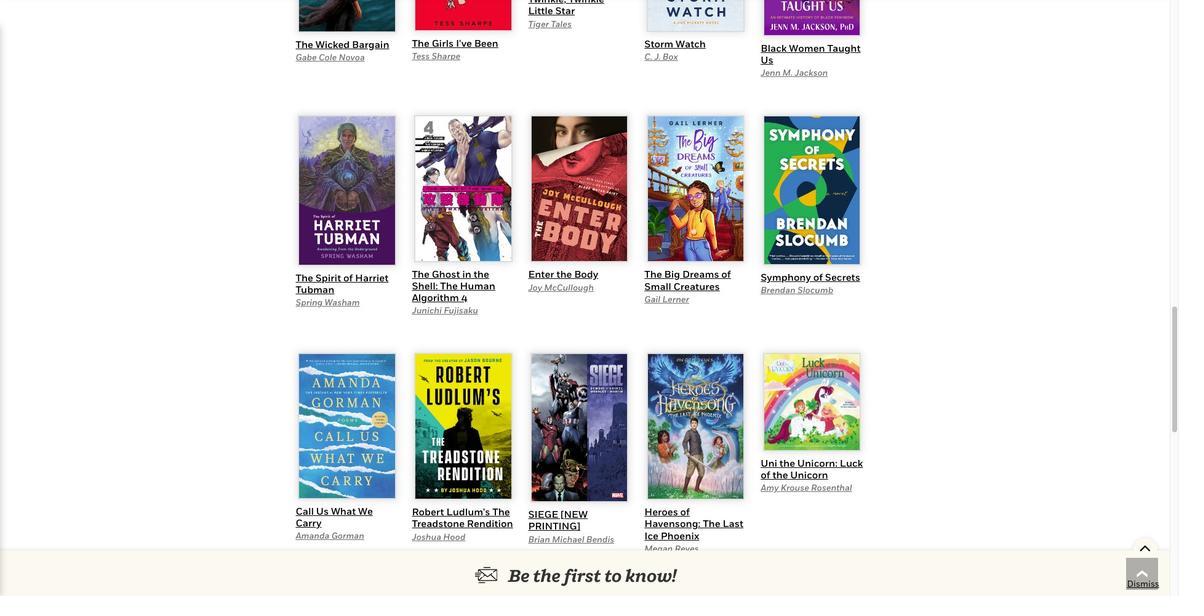 Task type: describe. For each thing, give the bounding box(es) containing it.
uni the unicorn: luck of the unicorn amy krouse rosenthal
[[761, 457, 864, 493]]

rendition
[[467, 518, 513, 530]]

the ghost in the shell: the human algorithm 4 image
[[414, 115, 513, 262]]

storm watch c. j. box
[[645, 37, 706, 62]]

uni the unicorn: luck of the unicorn image
[[763, 353, 862, 451]]

enter the body image
[[531, 115, 629, 263]]

slocumb
[[798, 285, 834, 295]]

the big dreams of small creatures gail lerner
[[645, 268, 731, 304]]

call us what we carry amanda gorman
[[296, 505, 373, 541]]

phoenix
[[661, 529, 700, 542]]

legacy image
[[763, 591, 862, 596]]

the for enter the body joy mccullough
[[557, 268, 572, 280]]

sharpe
[[432, 51, 461, 61]]

wicked
[[316, 38, 350, 50]]

brian
[[529, 534, 550, 544]]

in
[[463, 268, 472, 280]]

washam
[[325, 297, 360, 308]]

black women taught us jenn m. jackson
[[761, 42, 861, 78]]

lerner
[[663, 294, 690, 304]]

be the first to know!
[[508, 565, 677, 586]]

the girls i've been link
[[412, 37, 499, 49]]

gabe
[[296, 52, 317, 62]]

the inside the big dreams of small creatures gail lerner
[[645, 268, 663, 280]]

the spirit of harriet tubman link
[[296, 272, 389, 296]]

joy mccullough link
[[529, 282, 594, 292]]

the wicked bargain image
[[298, 0, 396, 32]]

junichi
[[412, 305, 442, 315]]

enter
[[529, 268, 555, 280]]

praisesong for the kitchen ghosts image
[[531, 591, 629, 596]]

body
[[575, 268, 599, 280]]

storm watch link
[[645, 37, 706, 50]]

small
[[645, 280, 672, 292]]

little
[[529, 5, 553, 17]]

enter the body joy mccullough
[[529, 268, 599, 292]]

watch
[[676, 37, 706, 50]]

spring washam link
[[296, 297, 360, 308]]

taught
[[828, 42, 861, 54]]

the big dreams of small creatures link
[[645, 268, 731, 292]]

mccullough
[[545, 282, 594, 292]]

twinkle, twinkle little star link
[[529, 0, 605, 17]]

big
[[665, 268, 681, 280]]

symphony of secrets link
[[761, 271, 861, 283]]

hood
[[444, 531, 466, 542]]

the spirit of harriet tubman image
[[298, 115, 396, 266]]

girls
[[432, 37, 454, 49]]

twinkle
[[569, 0, 605, 5]]

uni
[[761, 457, 778, 469]]

black women taught us link
[[761, 42, 861, 66]]

amy krouse rosenthal link
[[761, 482, 853, 493]]

robert ludlum's the treadstone rendition joshua hood
[[412, 506, 513, 542]]

gorman
[[332, 530, 365, 541]]

call
[[296, 505, 314, 517]]

amanda gorman link
[[296, 530, 365, 541]]

cole
[[319, 52, 337, 62]]

poukahangatus image
[[647, 591, 745, 596]]

twinkle,
[[529, 0, 567, 5]]

box
[[663, 51, 678, 62]]

enter the body link
[[529, 268, 599, 280]]

joshua hood link
[[412, 531, 466, 542]]

joy
[[529, 282, 543, 292]]

gail
[[645, 294, 661, 304]]

unicorn:
[[798, 457, 838, 469]]

cat + gamer volume 1 image
[[298, 591, 396, 596]]

siege [new printing] image
[[531, 353, 629, 503]]

of inside the big dreams of small creatures gail lerner
[[722, 268, 731, 280]]

the ghost in the shell: the human algorithm 4 junichi fujisaku
[[412, 268, 496, 315]]

heroes of havensong: the last ice phoenix megan reyes
[[645, 506, 744, 554]]

symphony
[[761, 271, 812, 283]]

unicorn
[[791, 469, 829, 481]]

expand/collapse sign up banner image
[[1140, 538, 1152, 557]]

tess sharpe link
[[412, 51, 461, 61]]

star
[[556, 5, 575, 17]]

the wicked bargain link
[[296, 38, 390, 50]]

tiger
[[529, 18, 549, 29]]

robert ludlum's the treadstone rendition image
[[414, 353, 513, 500]]

spring
[[296, 297, 323, 308]]

storm watch image
[[647, 0, 745, 32]]

siege [new printing] brian michael bendis
[[529, 508, 615, 544]]

symphony of secrets image
[[763, 115, 862, 266]]

brendan slocumb link
[[761, 285, 834, 295]]

amanda
[[296, 530, 330, 541]]

been
[[475, 37, 499, 49]]

megan
[[645, 543, 673, 554]]

the inside the wicked bargain gabe cole novoa
[[296, 38, 313, 50]]



Task type: locate. For each thing, give the bounding box(es) containing it.
i've
[[456, 37, 472, 49]]

the right be
[[533, 565, 561, 586]]

we
[[358, 505, 373, 517]]

the inside the ghost in the shell: the human algorithm 4 junichi fujisaku
[[474, 268, 490, 280]]

the inside robert ludlum's the treadstone rendition joshua hood
[[493, 506, 510, 518]]

0 vertical spatial us
[[761, 54, 774, 66]]

black
[[761, 42, 787, 54]]

rosenthal
[[812, 482, 853, 493]]

of right spirit
[[344, 272, 353, 284]]

dismiss
[[1128, 578, 1160, 589]]

of inside heroes of havensong: the last ice phoenix megan reyes
[[681, 506, 690, 518]]

havensong:
[[645, 518, 701, 530]]

novoa
[[339, 52, 365, 62]]

women
[[790, 42, 826, 54]]

harriet
[[355, 272, 389, 284]]

the up tess
[[412, 37, 430, 49]]

c.
[[645, 51, 653, 62]]

0 horizontal spatial us
[[316, 505, 329, 517]]

spirit
[[316, 272, 341, 284]]

ghost
[[432, 268, 460, 280]]

call us what we carry image
[[298, 353, 396, 499]]

the up joy mccullough link on the top
[[557, 268, 572, 280]]

siege
[[529, 508, 559, 521]]

gabe cole novoa link
[[296, 52, 365, 62]]

what
[[331, 505, 356, 517]]

1 horizontal spatial us
[[761, 54, 774, 66]]

krouse
[[781, 482, 810, 493]]

uni the unicorn: luck of the unicorn link
[[761, 457, 864, 481]]

us inside 'call us what we carry amanda gorman'
[[316, 505, 329, 517]]

j.
[[655, 51, 661, 62]]

the inside heroes of havensong: the last ice phoenix megan reyes
[[703, 518, 721, 530]]

the up amy in the bottom right of the page
[[773, 469, 789, 481]]

of inside symphony of secrets brendan slocumb
[[814, 271, 823, 283]]

of up amy in the bottom right of the page
[[761, 469, 771, 481]]

the up gabe in the top of the page
[[296, 38, 313, 50]]

jenn m. jackson link
[[761, 67, 828, 78]]

the inside enter the body joy mccullough
[[557, 268, 572, 280]]

us
[[761, 54, 774, 66], [316, 505, 329, 517]]

the for be the first to know!
[[533, 565, 561, 586]]

of right 'dreams'
[[722, 268, 731, 280]]

the inside the spirit of harriet tubman spring washam
[[296, 272, 313, 284]]

the left spirit
[[296, 272, 313, 284]]

the for uni the unicorn: luck of the unicorn amy krouse rosenthal
[[780, 457, 796, 469]]

the right uni
[[780, 457, 796, 469]]

tess
[[412, 51, 430, 61]]

the inside the girls i've been tess sharpe
[[412, 37, 430, 49]]

the big dreams of small creatures image
[[647, 115, 745, 263]]

junichi fujisaku link
[[412, 305, 478, 315]]

brendan
[[761, 285, 796, 295]]

jackson
[[795, 67, 828, 78]]

carry
[[296, 517, 322, 529]]

robert ludlum's the treadstone rendition link
[[412, 506, 513, 530]]

the left ghost
[[412, 268, 430, 280]]

c. j. box link
[[645, 51, 678, 62]]

resonance surge image
[[414, 591, 513, 596]]

us right call
[[316, 505, 329, 517]]

bargain
[[352, 38, 390, 50]]

the right in
[[474, 268, 490, 280]]

the girls i've been tess sharpe
[[412, 37, 499, 61]]

storm
[[645, 37, 674, 50]]

the
[[412, 37, 430, 49], [296, 38, 313, 50], [412, 268, 430, 280], [645, 268, 663, 280], [296, 272, 313, 284], [440, 279, 458, 292], [493, 506, 510, 518], [703, 518, 721, 530]]

the left the big
[[645, 268, 663, 280]]

[new
[[561, 508, 588, 521]]

treadstone
[[412, 518, 465, 530]]

dreams
[[683, 268, 720, 280]]

1 vertical spatial us
[[316, 505, 329, 517]]

of inside the spirit of harriet tubman spring washam
[[344, 272, 353, 284]]

heroes of havensong: the last ice phoenix image
[[647, 353, 745, 500]]

of right the heroes
[[681, 506, 690, 518]]

megan reyes link
[[645, 543, 699, 554]]

to
[[605, 565, 622, 586]]

the spirit of harriet tubman spring washam
[[296, 272, 389, 308]]

brian michael bendis link
[[529, 534, 615, 544]]

twinkle, twinkle little star tiger tales
[[529, 0, 605, 29]]

the left 4
[[440, 279, 458, 292]]

heroes of havensong: the last ice phoenix link
[[645, 506, 744, 542]]

tubman
[[296, 283, 335, 296]]

secrets
[[826, 271, 861, 283]]

ludlum's
[[447, 506, 490, 518]]

siege [new printing] link
[[529, 508, 588, 532]]

the wicked bargain gabe cole novoa
[[296, 38, 390, 62]]

4
[[462, 291, 468, 304]]

printing]
[[529, 520, 581, 532]]

heroes
[[645, 506, 679, 518]]

symphony of secrets brendan slocumb
[[761, 271, 861, 295]]

be
[[508, 565, 530, 586]]

reyes
[[675, 543, 699, 554]]

michael
[[552, 534, 585, 544]]

the left last
[[703, 518, 721, 530]]

us inside black women taught us jenn m. jackson
[[761, 54, 774, 66]]

shell:
[[412, 279, 438, 292]]

gail lerner link
[[645, 294, 690, 304]]

the ghost in the shell: the human algorithm 4 link
[[412, 268, 496, 304]]

of inside uni the unicorn: luck of the unicorn amy krouse rosenthal
[[761, 469, 771, 481]]

the right ludlum's
[[493, 506, 510, 518]]

the
[[474, 268, 490, 280], [557, 268, 572, 280], [780, 457, 796, 469], [773, 469, 789, 481], [533, 565, 561, 586]]

joshua
[[412, 531, 442, 542]]

fujisaku
[[444, 305, 478, 315]]

ice
[[645, 529, 659, 542]]

of up slocumb
[[814, 271, 823, 283]]

tales
[[551, 18, 572, 29]]

first
[[564, 565, 602, 586]]

black women taught us image
[[763, 0, 862, 36]]

jenn
[[761, 67, 781, 78]]

the girls i've been image
[[414, 0, 513, 31]]

of
[[722, 268, 731, 280], [814, 271, 823, 283], [344, 272, 353, 284], [761, 469, 771, 481], [681, 506, 690, 518]]

us up the jenn
[[761, 54, 774, 66]]

luck
[[840, 457, 864, 469]]

amy
[[761, 482, 779, 493]]

last
[[723, 518, 744, 530]]

creatures
[[674, 280, 720, 292]]



Task type: vqa. For each thing, say whether or not it's contained in the screenshot.


